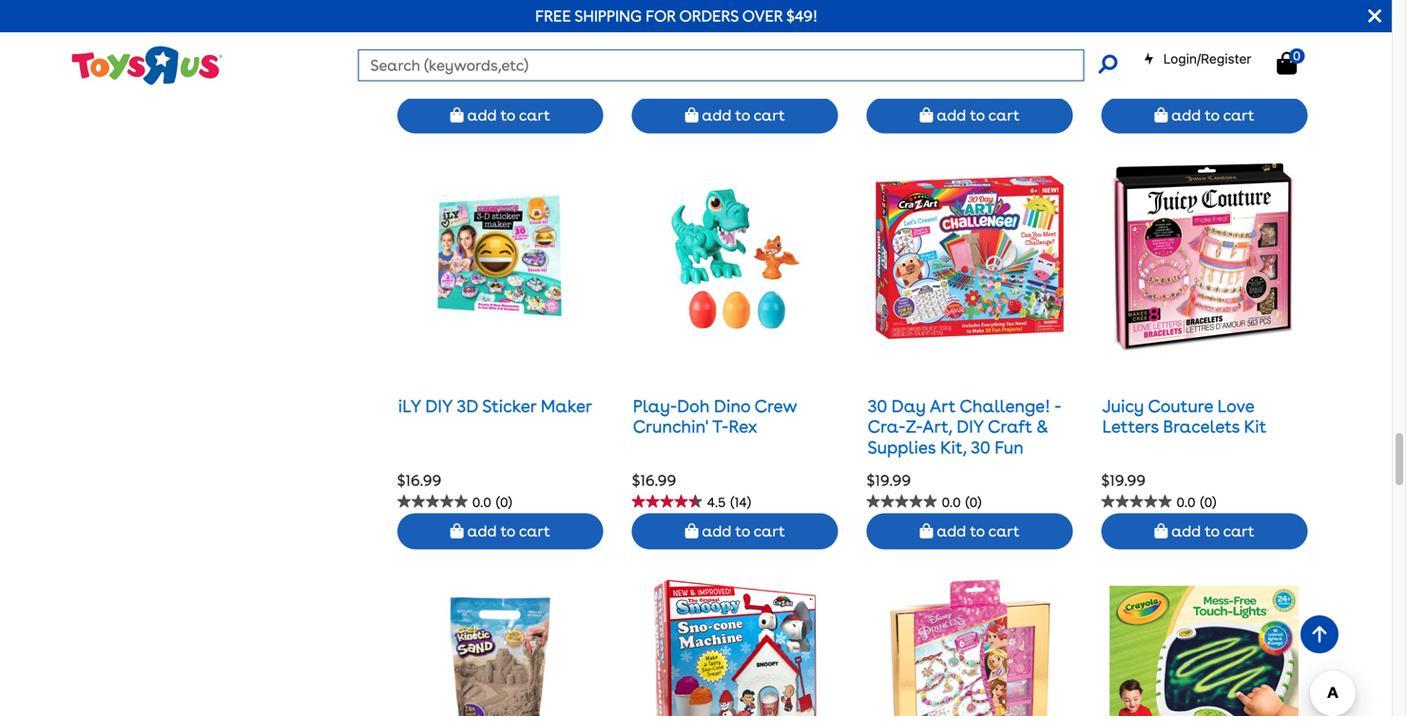 Task type: describe. For each thing, give the bounding box(es) containing it.
5.0 (1)
[[707, 78, 743, 95]]

kit
[[1244, 417, 1267, 438]]

$19.99 for 30 day art challenge! - cra-z-art, diy craft & supplies kit, 30 fun projects, for vacation, school or home, kids age 6+
[[867, 472, 911, 490]]

me
[[444, 0, 468, 1]]

shopping bag image for letters
[[1155, 524, 1168, 539]]

up
[[755, 1, 777, 21]]

rising
[[952, 1, 1000, 21]]

0.0 for juicy couture  love letters bracelets kit
[[1177, 495, 1196, 511]]

$49!
[[787, 7, 818, 25]]

4.8
[[942, 78, 961, 95]]

rex
[[729, 417, 757, 438]]

creations
[[868, 1, 948, 21]]

$31.99
[[397, 55, 440, 74]]

kit,
[[940, 438, 967, 458]]

toy
[[719, 0, 748, 1]]

$16.99 for play-doh dino crew crunchin' t-rex
[[632, 472, 676, 490]]

for
[[940, 458, 965, 479]]

maker
[[541, 397, 592, 417]]

crew
[[755, 397, 797, 417]]

play- for play-doh kitchen creations rising cake oven play set
[[868, 0, 912, 1]]

age
[[868, 499, 899, 520]]

t-
[[712, 417, 729, 438]]

art
[[930, 397, 956, 417]]

set
[[956, 21, 982, 42]]

juicy couture  love letters bracelets kit
[[1103, 397, 1267, 438]]

4.5 (14)
[[707, 495, 751, 511]]

oven
[[868, 21, 910, 42]]

0 vertical spatial 30
[[868, 397, 887, 417]]

cactus,
[[398, 1, 461, 21]]

login/register
[[1164, 51, 1252, 67]]

play
[[915, 21, 952, 42]]

school
[[868, 479, 922, 499]]

art, inside 30 day art challenge! - cra-z-art, diy craft & supplies kit, 30 fun projects, for vacation, school or home, kids age 6+
[[923, 417, 952, 438]]

for
[[633, 42, 655, 62]]

free shipping for orders over $49! link
[[535, 7, 818, 25]]

day
[[892, 397, 926, 417]]

z-
[[906, 417, 923, 438]]

geoffrey's toy box glow creative light-up 333 pieces peg art, created for macy's
[[633, 0, 828, 62]]

free shipping for orders over $49!
[[535, 7, 818, 25]]

4.8 (16)
[[942, 78, 986, 95]]

doh for crunchin'
[[677, 397, 710, 417]]

3d
[[457, 397, 478, 417]]

crayola my first mess-free touch lights image
[[1109, 579, 1300, 717]]

disney princess crystal dreams jewelry kit image
[[875, 579, 1065, 717]]

0.0 for 30 day art challenge! - cra-z-art, diy craft & supplies kit, 30 fun projects, for vacation, school or home, kids age 6+
[[942, 495, 961, 511]]

a
[[539, 0, 551, 1]]

4.5
[[707, 495, 726, 511]]

kids inside style me up, knit a cactus, kids knitting
[[465, 1, 499, 21]]

0.0 (0) for juicy couture  love letters bracelets kit
[[1177, 495, 1216, 511]]

for
[[646, 7, 676, 25]]

art, inside the 'geoffrey's toy box glow creative light-up 333 pieces peg art, created for macy's'
[[721, 21, 750, 42]]

play-doh dino crew crunchin' t-rex
[[633, 397, 797, 438]]

0
[[1293, 48, 1301, 63]]

geoffrey's toy box glow creative light-up 333 pieces peg art, created for macy's link
[[633, 0, 828, 62]]

doh for rising
[[912, 0, 945, 1]]

love
[[1218, 397, 1254, 417]]

crunchin'
[[633, 417, 709, 438]]

home,
[[950, 479, 1001, 499]]

pieces
[[633, 21, 683, 42]]

(14)
[[731, 495, 751, 511]]

orders
[[679, 7, 739, 25]]

30 day art challenge! - cra-z-art, diy craft & supplies kit, 30 fun projects, for vacation, school or home, kids age 6+ image
[[875, 162, 1065, 353]]

login/register button
[[1144, 49, 1252, 68]]

kitchen
[[949, 0, 1010, 1]]

light-
[[707, 1, 755, 21]]

(16)
[[965, 78, 986, 95]]

ily diy 3d sticker maker
[[398, 397, 592, 417]]

play-doh kitchen creations rising cake oven play set link
[[868, 0, 1046, 42]]

shopping bag image inside the 0 link
[[1277, 52, 1297, 75]]

knit
[[503, 0, 535, 1]]

play-doh dino crew crunchin' t-rex link
[[633, 397, 797, 438]]

(0) for 30 day art challenge! - cra-z-art, diy craft & supplies kit, 30 fun projects, for vacation, school or home, kids age 6+
[[966, 495, 982, 511]]

$16.99 for ily diy 3d sticker maker
[[397, 472, 442, 490]]

style
[[398, 0, 439, 1]]

dino
[[714, 397, 751, 417]]

toys r us image
[[70, 44, 222, 87]]

diy inside 30 day art challenge! - cra-z-art, diy craft & supplies kit, 30 fun projects, for vacation, school or home, kids age 6+
[[957, 417, 984, 438]]

$19.99 for juicy couture  love letters bracelets kit
[[1102, 472, 1146, 490]]

333
[[781, 1, 809, 21]]

free
[[535, 7, 571, 25]]

creative
[[633, 1, 703, 21]]

craft
[[988, 417, 1032, 438]]

0 link
[[1277, 48, 1316, 76]]

play- for play-doh dino crew crunchin' t-rex
[[633, 397, 677, 417]]



Task type: vqa. For each thing, say whether or not it's contained in the screenshot.
Up
yes



Task type: locate. For each thing, give the bounding box(es) containing it.
$10.99
[[1102, 55, 1146, 74]]

(0)
[[496, 78, 512, 95], [496, 495, 512, 511], [966, 495, 982, 511], [1200, 495, 1216, 511]]

created
[[754, 21, 822, 42]]

shopping bag image
[[920, 108, 933, 123], [920, 524, 933, 539], [1155, 524, 1168, 539]]

1 horizontal spatial kids
[[1006, 479, 1040, 499]]

30 day art challenge! - cra-z-art, diy craft & supplies kit, 30 fun projects, for vacation, school or home, kids age 6+
[[868, 397, 1061, 520]]

5.0
[[707, 78, 726, 95]]

1 horizontal spatial diy
[[957, 417, 984, 438]]

kinetic sand the original moldable sensory play sand, brown, 2 pounds image
[[422, 579, 579, 717]]

play- up crunchin' at the bottom
[[633, 397, 677, 417]]

2 $19.99 from the left
[[1102, 472, 1146, 490]]

fun
[[995, 438, 1024, 458]]

doh up creations
[[912, 0, 945, 1]]

(0) for juicy couture  love letters bracelets kit
[[1200, 495, 1216, 511]]

0 vertical spatial doh
[[912, 0, 945, 1]]

0.0 for ily diy 3d sticker maker
[[472, 495, 491, 511]]

sticker
[[482, 397, 536, 417]]

style me up, knit a cactus, kids knitting link
[[398, 0, 569, 21]]

art,
[[721, 21, 750, 42], [923, 417, 952, 438]]

1 vertical spatial doh
[[677, 397, 710, 417]]

couture
[[1148, 397, 1213, 417]]

vacation,
[[970, 458, 1048, 479]]

ily diy 3d sticker maker image
[[422, 162, 579, 353]]

1 horizontal spatial 30
[[971, 438, 990, 458]]

6+
[[903, 499, 924, 520]]

challenge!
[[960, 397, 1051, 417]]

doh inside play-doh kitchen creations rising cake oven play set
[[912, 0, 945, 1]]

0 horizontal spatial art,
[[721, 21, 750, 42]]

juicy couture  love letters bracelets kit link
[[1103, 397, 1267, 438]]

up,
[[472, 0, 498, 1]]

0 horizontal spatial diy
[[425, 397, 453, 417]]

None search field
[[358, 49, 1118, 81]]

play- up creations
[[868, 0, 912, 1]]

shopping bag image
[[1277, 52, 1297, 75], [450, 108, 464, 123], [685, 108, 698, 123], [1155, 108, 1168, 123], [450, 524, 464, 539], [685, 524, 698, 539]]

30 up cra-
[[868, 397, 887, 417]]

0 horizontal spatial $19.99
[[867, 472, 911, 490]]

$19.99 up age
[[867, 472, 911, 490]]

close button image
[[1369, 6, 1382, 27]]

to
[[501, 106, 515, 125], [735, 106, 750, 125], [970, 106, 985, 125], [1205, 106, 1220, 125], [501, 523, 515, 541], [735, 523, 750, 541], [970, 523, 985, 541], [1205, 523, 1220, 541]]

(1)
[[731, 78, 743, 95]]

30
[[868, 397, 887, 417], [971, 438, 990, 458]]

0 horizontal spatial 30
[[868, 397, 887, 417]]

add to cart button
[[397, 98, 604, 134], [632, 98, 838, 134], [867, 98, 1073, 134], [1102, 98, 1308, 134], [397, 514, 604, 550], [632, 514, 838, 550], [867, 514, 1073, 550], [1102, 514, 1308, 550]]

over
[[742, 7, 783, 25]]

$19.99
[[867, 472, 911, 490], [1102, 472, 1146, 490]]

$16.99 down crunchin' at the bottom
[[632, 472, 676, 490]]

0 vertical spatial art,
[[721, 21, 750, 42]]

(0) for ily diy 3d sticker maker
[[496, 495, 512, 511]]

1 $16.99 from the left
[[397, 472, 442, 490]]

kids down the vacation,
[[1006, 479, 1040, 499]]

geoffrey's
[[633, 0, 715, 1]]

cra-
[[868, 417, 906, 438]]

or
[[926, 479, 946, 499]]

glow
[[786, 0, 828, 1]]

$16.99 down ily on the left bottom of page
[[397, 472, 442, 490]]

0 vertical spatial kids
[[465, 1, 499, 21]]

kids
[[465, 1, 499, 21], [1006, 479, 1040, 499]]

bracelets
[[1163, 417, 1240, 438]]

1 horizontal spatial $16.99
[[632, 472, 676, 490]]

art, down light-
[[721, 21, 750, 42]]

-
[[1055, 397, 1061, 417]]

$19.99 down letters
[[1102, 472, 1146, 490]]

1 horizontal spatial art,
[[923, 417, 952, 438]]

play- inside play-doh kitchen creations rising cake oven play set
[[868, 0, 912, 1]]

doh inside play-doh dino crew crunchin' t-rex
[[677, 397, 710, 417]]

macy's
[[660, 42, 716, 62]]

shopping bag image for challenge!
[[920, 524, 933, 539]]

diy up kit,
[[957, 417, 984, 438]]

peg
[[687, 21, 717, 42]]

0.0 (0) for 30 day art challenge! - cra-z-art, diy craft & supplies kit, 30 fun projects, for vacation, school or home, kids age 6+
[[942, 495, 982, 511]]

2 $16.99 from the left
[[632, 472, 676, 490]]

letters
[[1103, 417, 1159, 438]]

ily diy 3d sticker maker link
[[398, 397, 592, 417]]

0 horizontal spatial $16.99
[[397, 472, 442, 490]]

projects,
[[868, 458, 936, 479]]

cart
[[519, 106, 550, 125], [754, 106, 785, 125], [989, 106, 1020, 125], [1223, 106, 1255, 125], [519, 523, 550, 541], [754, 523, 785, 541], [989, 523, 1020, 541], [1223, 523, 1255, 541]]

play-doh dino crew crunchin' t-rex image
[[657, 162, 813, 353]]

the original snoopy sno-cone machine - peanuts, cra-z-art, ice shaver kit with flavor pack, kids & family ages 6+ image
[[640, 579, 830, 717]]

play-doh kitchen creations rising cake oven play set
[[868, 0, 1046, 42]]

0 horizontal spatial doh
[[677, 397, 710, 417]]

cake
[[1004, 1, 1046, 21]]

1 horizontal spatial $19.99
[[1102, 472, 1146, 490]]

knitting
[[504, 1, 569, 21]]

play- inside play-doh dino crew crunchin' t-rex
[[633, 397, 677, 417]]

1 horizontal spatial doh
[[912, 0, 945, 1]]

0 horizontal spatial play-
[[633, 397, 677, 417]]

juicy couture  love letters bracelets kit image
[[1109, 162, 1300, 353]]

doh up crunchin' at the bottom
[[677, 397, 710, 417]]

30 day art challenge! - cra-z-art, diy craft & supplies kit, 30 fun projects, for vacation, school or home, kids age 6+ link
[[868, 397, 1061, 520]]

shipping
[[575, 7, 642, 25]]

&
[[1036, 417, 1048, 438]]

0 vertical spatial play-
[[868, 0, 912, 1]]

30 right kit,
[[971, 438, 990, 458]]

kids inside 30 day art challenge! - cra-z-art, diy craft & supplies kit, 30 fun projects, for vacation, school or home, kids age 6+
[[1006, 479, 1040, 499]]

1 $19.99 from the left
[[867, 472, 911, 490]]

play-
[[868, 0, 912, 1], [633, 397, 677, 417]]

1 horizontal spatial play-
[[868, 0, 912, 1]]

1 vertical spatial art,
[[923, 417, 952, 438]]

art, down art
[[923, 417, 952, 438]]

box
[[752, 0, 782, 1]]

1 vertical spatial kids
[[1006, 479, 1040, 499]]

0 horizontal spatial kids
[[465, 1, 499, 21]]

diy left '3d'
[[425, 397, 453, 417]]

style me up, knit a cactus, kids knitting
[[398, 0, 569, 21]]

0.0 (0)
[[472, 78, 512, 95], [472, 495, 512, 511], [942, 495, 982, 511], [1177, 495, 1216, 511]]

0.0 (0) for ily diy 3d sticker maker
[[472, 495, 512, 511]]

add
[[467, 106, 497, 125], [702, 106, 732, 125], [937, 106, 966, 125], [1172, 106, 1201, 125], [467, 523, 497, 541], [702, 523, 732, 541], [937, 523, 966, 541], [1172, 523, 1201, 541]]

ily
[[398, 397, 421, 417]]

supplies
[[868, 438, 936, 458]]

juicy
[[1103, 397, 1144, 417]]

0.0
[[472, 78, 491, 95], [472, 495, 491, 511], [942, 495, 961, 511], [1177, 495, 1196, 511]]

Enter Keyword or Item No. search field
[[358, 49, 1084, 81]]

kids down up,
[[465, 1, 499, 21]]

$16.99
[[397, 472, 442, 490], [632, 472, 676, 490]]

1 vertical spatial 30
[[971, 438, 990, 458]]

1 vertical spatial play-
[[633, 397, 677, 417]]



